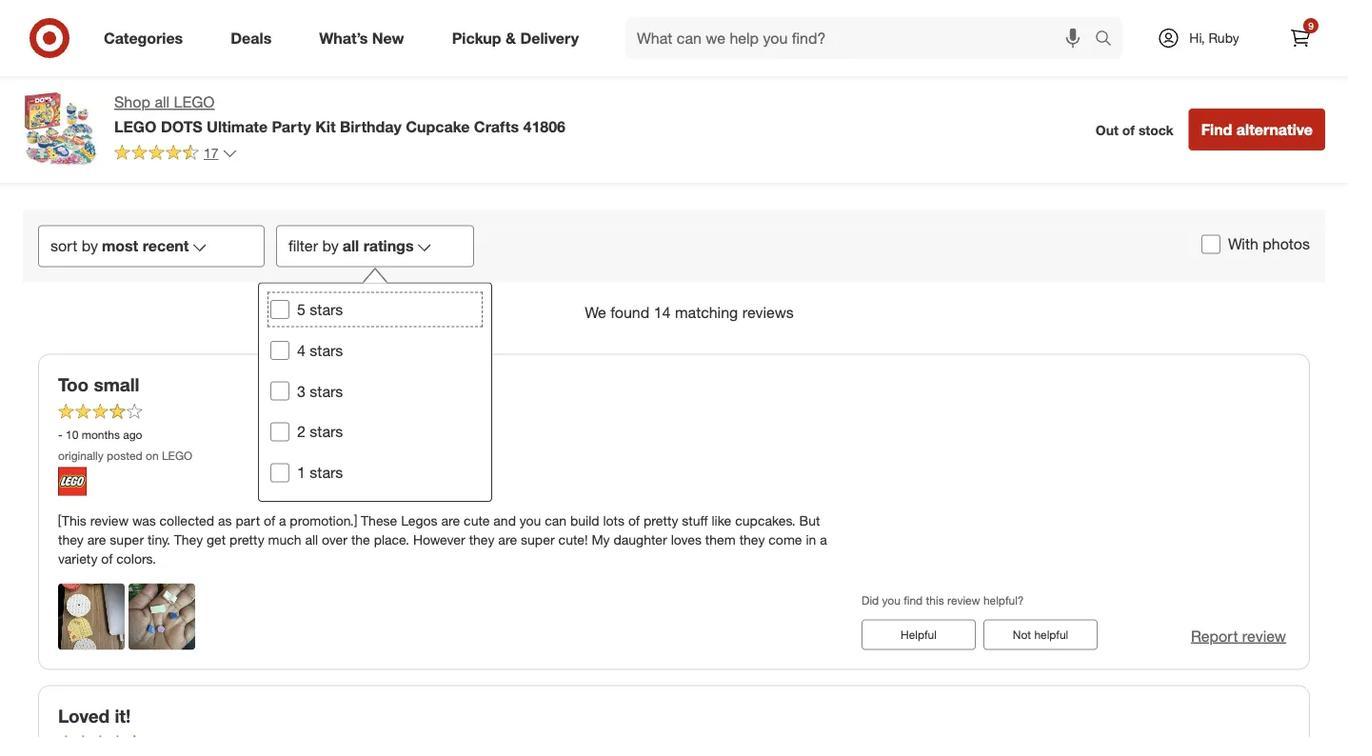 Task type: locate. For each thing, give the bounding box(es) containing it.
hi,
[[1190, 30, 1205, 46]]

0 horizontal spatial super
[[110, 531, 144, 548]]

lego for on
[[162, 448, 193, 462]]

come
[[769, 531, 802, 548]]

stars for 2 stars
[[310, 423, 343, 441]]

1 horizontal spatial super
[[521, 531, 555, 548]]

5 stars
[[297, 300, 343, 319]]

lego up dots
[[174, 93, 215, 111]]

0 horizontal spatial a
[[279, 512, 286, 529]]

pretty up daughter
[[644, 512, 679, 529]]

2 stars from the top
[[310, 341, 343, 360]]

review right "report"
[[1243, 627, 1287, 645]]

stars right 5
[[310, 300, 343, 319]]

they
[[58, 531, 84, 548], [469, 531, 495, 548], [740, 531, 765, 548]]

it!
[[115, 705, 131, 727]]

by right sort
[[82, 237, 98, 255]]

but
[[800, 512, 820, 529]]

all right shop
[[155, 93, 170, 111]]

2 stars
[[297, 423, 343, 441]]

0 horizontal spatial they
[[58, 531, 84, 548]]

stars right 3
[[310, 382, 343, 400]]

shop all lego lego dots ultimate party kit birthday cupcake crafts 41806
[[114, 93, 566, 136]]

1 horizontal spatial review
[[948, 593, 981, 607]]

pretty
[[644, 512, 679, 529], [230, 531, 264, 548]]

1 horizontal spatial you
[[883, 593, 901, 607]]

guest review image 1 of 5, zoom in image
[[339, 0, 458, 107]]

super
[[110, 531, 144, 548], [521, 531, 555, 548]]

super up "colors."
[[110, 531, 144, 548]]

as
[[218, 512, 232, 529]]

stars right 2
[[310, 423, 343, 441]]

2 vertical spatial review
[[1243, 627, 1287, 645]]

41806
[[523, 117, 566, 136]]

stars for 5 stars
[[310, 300, 343, 319]]

colors.
[[116, 550, 156, 567]]

these
[[361, 512, 397, 529]]

2 horizontal spatial review
[[1243, 627, 1287, 645]]

1 vertical spatial a
[[820, 531, 827, 548]]

report
[[1191, 627, 1239, 645]]

of right part
[[264, 512, 275, 529]]

find
[[1202, 120, 1233, 139]]

did
[[862, 593, 879, 607]]

hi, ruby
[[1190, 30, 1240, 46]]

find
[[904, 593, 923, 607]]

0 vertical spatial lego
[[174, 93, 215, 111]]

small
[[94, 374, 140, 396]]

of up daughter
[[629, 512, 640, 529]]

on
[[146, 448, 159, 462]]

1 horizontal spatial they
[[469, 531, 495, 548]]

stars right 4 at the left top of the page
[[310, 341, 343, 360]]

and
[[494, 512, 516, 529]]

ago
[[123, 428, 142, 442]]

a right 'in'
[[820, 531, 827, 548]]

pretty down part
[[230, 531, 264, 548]]

2 by from the left
[[322, 237, 339, 255]]

1 stars checkbox
[[271, 463, 290, 482]]

too
[[58, 374, 89, 396]]

can
[[545, 512, 567, 529]]

a
[[279, 512, 286, 529], [820, 531, 827, 548]]

4 stars from the top
[[310, 423, 343, 441]]

review right this
[[948, 593, 981, 607]]

search
[[1087, 31, 1133, 49]]

you left can
[[520, 512, 541, 529]]

1 stars from the top
[[310, 300, 343, 319]]

review inside button
[[1243, 627, 1287, 645]]

3 stars from the top
[[310, 382, 343, 400]]

0 vertical spatial review
[[90, 512, 129, 529]]

1 vertical spatial lego
[[114, 117, 157, 136]]

1 horizontal spatial a
[[820, 531, 827, 548]]

are down and
[[498, 531, 517, 548]]

my
[[592, 531, 610, 548]]

are up variety
[[87, 531, 106, 548]]

by right filter
[[322, 237, 339, 255]]

loved it!
[[58, 705, 131, 727]]

with photos
[[1229, 235, 1311, 254]]

all inside [this review was collected as part of a promotion.] these legos are cute and you can build lots of pretty stuff like cupcakes. but they are super tiny. they get pretty much all over the place. however they are super cute! my daughter loves them they come in a variety of colors.
[[305, 531, 318, 548]]

0 vertical spatial all
[[155, 93, 170, 111]]

ruby
[[1209, 30, 1240, 46]]

2 vertical spatial lego
[[162, 448, 193, 462]]

1 vertical spatial pretty
[[230, 531, 264, 548]]

0 horizontal spatial review
[[90, 512, 129, 529]]

cute
[[464, 512, 490, 529]]

review left the was
[[90, 512, 129, 529]]

0 horizontal spatial you
[[520, 512, 541, 529]]

3 stars checkbox
[[271, 382, 290, 401]]

sort
[[50, 237, 77, 255]]

1 they from the left
[[58, 531, 84, 548]]

image of lego dots ultimate party kit birthday cupcake crafts 41806 image
[[23, 91, 99, 168]]

2 they from the left
[[469, 531, 495, 548]]

they down [this
[[58, 531, 84, 548]]

they
[[174, 531, 203, 548]]

of right out
[[1123, 121, 1135, 138]]

guest review image 2 of 5, zoom in image
[[473, 0, 592, 107]]

over
[[322, 531, 348, 548]]

cupcakes.
[[735, 512, 796, 529]]

3 stars
[[297, 382, 343, 400]]

categories
[[104, 29, 183, 47]]

5 stars checkbox
[[271, 300, 290, 319]]

[this review was collected as part of a promotion.] these legos are cute and you can build lots of pretty stuff like cupcakes. but they are super tiny. they get pretty much all over the place. however they are super cute! my daughter loves them they come in a variety of colors.
[[58, 512, 827, 567]]

-
[[58, 428, 63, 442]]

2 horizontal spatial they
[[740, 531, 765, 548]]

this
[[926, 593, 945, 607]]

originally posted on lego
[[58, 448, 193, 462]]

9 link
[[1280, 17, 1322, 59]]

a up much
[[279, 512, 286, 529]]

crafts
[[474, 117, 519, 136]]

all
[[155, 93, 170, 111], [343, 237, 359, 255], [305, 531, 318, 548]]

they down cupcakes.
[[740, 531, 765, 548]]

lego right on
[[162, 448, 193, 462]]

they down cute
[[469, 531, 495, 548]]

found
[[611, 303, 650, 322]]

lego for lego
[[114, 117, 157, 136]]

in
[[806, 531, 817, 548]]

all left ratings
[[343, 237, 359, 255]]

lego down shop
[[114, 117, 157, 136]]

stars right '1'
[[310, 463, 343, 482]]

variety
[[58, 550, 98, 567]]

0 vertical spatial you
[[520, 512, 541, 529]]

the
[[351, 531, 370, 548]]

super down can
[[521, 531, 555, 548]]

1 by from the left
[[82, 237, 98, 255]]

part
[[236, 512, 260, 529]]

stars
[[310, 300, 343, 319], [310, 341, 343, 360], [310, 382, 343, 400], [310, 423, 343, 441], [310, 463, 343, 482]]

1 horizontal spatial pretty
[[644, 512, 679, 529]]

tiny.
[[148, 531, 170, 548]]

alternative
[[1237, 120, 1313, 139]]

you right did
[[883, 593, 901, 607]]

5 stars from the top
[[310, 463, 343, 482]]

review for [this
[[90, 512, 129, 529]]

4 stars checkbox
[[271, 341, 290, 360]]

1 vertical spatial all
[[343, 237, 359, 255]]

- 10 months ago
[[58, 428, 142, 442]]

all down promotion.]
[[305, 531, 318, 548]]

are up "however"
[[441, 512, 460, 529]]

1 horizontal spatial by
[[322, 237, 339, 255]]

guest review image 5 of 5, zoom in image
[[876, 0, 995, 107]]

1 horizontal spatial all
[[305, 531, 318, 548]]

not helpful button
[[984, 620, 1098, 650]]

1 horizontal spatial are
[[441, 512, 460, 529]]

&
[[506, 29, 516, 47]]

photos
[[1263, 235, 1311, 254]]

0 horizontal spatial by
[[82, 237, 98, 255]]

review inside [this review was collected as part of a promotion.] these legos are cute and you can build lots of pretty stuff like cupcakes. but they are super tiny. they get pretty much all over the place. however they are super cute! my daughter loves them they come in a variety of colors.
[[90, 512, 129, 529]]

new
[[372, 29, 404, 47]]

matching
[[675, 303, 738, 322]]

out
[[1096, 121, 1119, 138]]

we found 14 matching reviews
[[585, 303, 794, 322]]

loved
[[58, 705, 110, 727]]

2 vertical spatial all
[[305, 531, 318, 548]]

categories link
[[88, 17, 207, 59]]

0 horizontal spatial all
[[155, 93, 170, 111]]



Task type: vqa. For each thing, say whether or not it's contained in the screenshot.
Guest
no



Task type: describe. For each thing, give the bounding box(es) containing it.
recent
[[143, 237, 189, 255]]

4
[[297, 341, 306, 360]]

build
[[571, 512, 600, 529]]

them
[[706, 531, 736, 548]]

by for filter by
[[322, 237, 339, 255]]

helpful
[[901, 628, 937, 642]]

lots
[[603, 512, 625, 529]]

guest review image 1 of 2, zoom in image
[[58, 583, 125, 650]]

2 horizontal spatial all
[[343, 237, 359, 255]]

5
[[297, 300, 306, 319]]

ratings
[[364, 237, 414, 255]]

all inside 'shop all lego lego dots ultimate party kit birthday cupcake crafts 41806'
[[155, 93, 170, 111]]

2 super from the left
[[521, 531, 555, 548]]

find alternative
[[1202, 120, 1313, 139]]

0 horizontal spatial are
[[87, 531, 106, 548]]

3
[[297, 382, 306, 400]]

guest review image 2 of 2, zoom in image
[[129, 583, 195, 650]]

cupcake
[[406, 117, 470, 136]]

much
[[268, 531, 302, 548]]

birthday
[[340, 117, 402, 136]]

1 stars
[[297, 463, 343, 482]]

17
[[204, 145, 219, 161]]

what's new link
[[303, 17, 428, 59]]

3 they from the left
[[740, 531, 765, 548]]

most
[[102, 237, 138, 255]]

daughter
[[614, 531, 667, 548]]

party
[[272, 117, 311, 136]]

was
[[132, 512, 156, 529]]

1 super from the left
[[110, 531, 144, 548]]

stars for 4 stars
[[310, 341, 343, 360]]

0 vertical spatial pretty
[[644, 512, 679, 529]]

kit
[[315, 117, 336, 136]]

2
[[297, 423, 306, 441]]

guest review image 4 of 5, zoom in image
[[742, 0, 861, 107]]

[this
[[58, 512, 86, 529]]

find alternative button
[[1189, 109, 1326, 150]]

helpful?
[[984, 593, 1024, 607]]

by for sort by
[[82, 237, 98, 255]]

0 vertical spatial a
[[279, 512, 286, 529]]

1
[[297, 463, 306, 482]]

pickup
[[452, 29, 502, 47]]

1 vertical spatial review
[[948, 593, 981, 607]]

14
[[654, 303, 671, 322]]

filter by all ratings
[[289, 237, 414, 255]]

stars for 1 stars
[[310, 463, 343, 482]]

you inside [this review was collected as part of a promotion.] these legos are cute and you can build lots of pretty stuff like cupcakes. but they are super tiny. they get pretty much all over the place. however they are super cute! my daughter loves them they come in a variety of colors.
[[520, 512, 541, 529]]

deals link
[[215, 17, 296, 59]]

4 stars
[[297, 341, 343, 360]]

what's
[[319, 29, 368, 47]]

filter
[[289, 237, 318, 255]]

promotion.]
[[290, 512, 357, 529]]

review for report
[[1243, 627, 1287, 645]]

stars for 3 stars
[[310, 382, 343, 400]]

stock
[[1139, 121, 1174, 138]]

months
[[82, 428, 120, 442]]

with
[[1229, 235, 1259, 254]]

stuff
[[682, 512, 708, 529]]

2 stars checkbox
[[271, 423, 290, 442]]

pickup & delivery
[[452, 29, 579, 47]]

2 horizontal spatial are
[[498, 531, 517, 548]]

we
[[585, 303, 607, 322]]

sort by most recent
[[50, 237, 189, 255]]

0 horizontal spatial pretty
[[230, 531, 264, 548]]

of right variety
[[101, 550, 113, 567]]

what's new
[[319, 29, 404, 47]]

17 link
[[114, 144, 238, 166]]

delivery
[[520, 29, 579, 47]]

1 vertical spatial you
[[883, 593, 901, 607]]

10
[[66, 428, 78, 442]]

What can we help you find? suggestions appear below search field
[[626, 17, 1100, 59]]

place.
[[374, 531, 410, 548]]

guest review image 3 of 5, zoom in image
[[607, 0, 726, 107]]

originally
[[58, 448, 104, 462]]

get
[[207, 531, 226, 548]]

loves
[[671, 531, 702, 548]]

9
[[1309, 20, 1314, 31]]

posted
[[107, 448, 143, 462]]

cute!
[[559, 531, 588, 548]]

legos
[[401, 512, 438, 529]]

With photos checkbox
[[1202, 235, 1221, 254]]

reviews
[[743, 303, 794, 322]]

report review
[[1191, 627, 1287, 645]]

report review button
[[1191, 625, 1287, 647]]

not
[[1013, 628, 1032, 642]]

helpful button
[[862, 620, 976, 650]]

too small
[[58, 374, 140, 396]]

however
[[413, 531, 466, 548]]

pickup & delivery link
[[436, 17, 603, 59]]

dots
[[161, 117, 202, 136]]

shop
[[114, 93, 150, 111]]

did you find this review helpful?
[[862, 593, 1024, 607]]

deals
[[231, 29, 272, 47]]

like
[[712, 512, 732, 529]]

ultimate
[[207, 117, 268, 136]]



